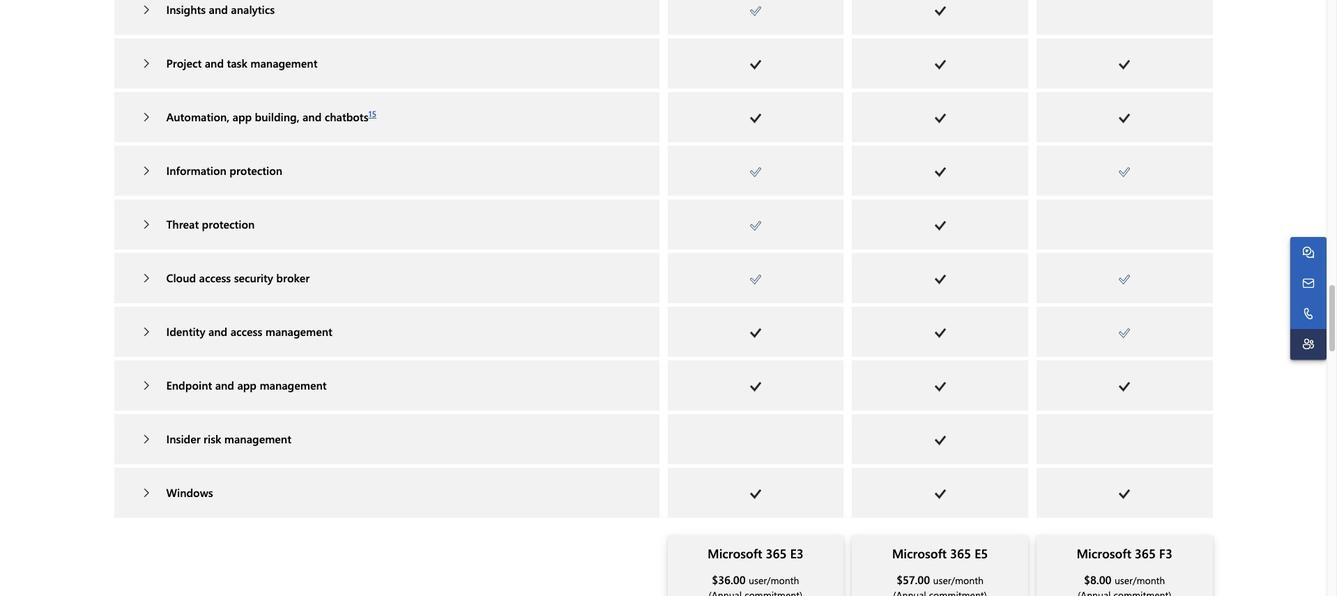 Task type: locate. For each thing, give the bounding box(es) containing it.
and right insights
[[209, 2, 228, 17]]

0 horizontal spatial 365
[[766, 545, 787, 562]]

analytics
[[231, 2, 275, 17]]

2 horizontal spatial user/month
[[1115, 574, 1165, 587]]

and for access
[[208, 324, 228, 339]]

management right the task
[[251, 56, 318, 70]]

protection right the threat
[[202, 217, 255, 231]]

user/month down microsoft 365 e5
[[933, 574, 984, 587]]

and left chatbots
[[303, 109, 322, 124]]

identity
[[166, 324, 205, 339]]

identity and access management
[[166, 324, 333, 339]]

microsoft up $8.00
[[1077, 545, 1132, 562]]

365 left f3
[[1135, 545, 1156, 562]]

microsoft for microsoft 365 f3
[[1077, 545, 1132, 562]]

user/month inside $36.00 user/month
[[749, 574, 799, 587]]

app left "building,"
[[233, 109, 252, 124]]

1 horizontal spatial user/month
[[933, 574, 984, 587]]

automation,
[[166, 109, 230, 124]]

1 user/month from the left
[[749, 574, 799, 587]]

app down identity and access management
[[237, 378, 257, 392]]

user/month down microsoft 365 f3 in the right of the page
[[1115, 574, 1165, 587]]

and right "endpoint"
[[215, 378, 234, 392]]

management for endpoint and app management
[[260, 378, 327, 392]]

and right identity in the left bottom of the page
[[208, 324, 228, 339]]

0 vertical spatial app
[[233, 109, 252, 124]]

endpoint
[[166, 378, 212, 392]]

3 user/month from the left
[[1115, 574, 1165, 587]]

1 vertical spatial app
[[237, 378, 257, 392]]

microsoft for microsoft 365 e5
[[892, 545, 947, 562]]

$8.00
[[1084, 572, 1112, 587]]

protection
[[230, 163, 282, 178], [202, 217, 255, 231]]

security
[[234, 270, 273, 285]]

365
[[766, 545, 787, 562], [950, 545, 971, 562], [1135, 545, 1156, 562]]

2 horizontal spatial microsoft
[[1077, 545, 1132, 562]]

$8.00 user/month
[[1084, 572, 1165, 587]]

1 microsoft from the left
[[708, 545, 762, 562]]

and
[[209, 2, 228, 17], [205, 56, 224, 70], [303, 109, 322, 124], [208, 324, 228, 339], [215, 378, 234, 392]]

user/month down microsoft 365 e3
[[749, 574, 799, 587]]

1 365 from the left
[[766, 545, 787, 562]]

management right risk
[[224, 431, 291, 446]]

protection down automation, app building, and chatbots 15
[[230, 163, 282, 178]]

management
[[251, 56, 318, 70], [265, 324, 333, 339], [260, 378, 327, 392], [224, 431, 291, 446]]

and left the task
[[205, 56, 224, 70]]

365 left e3
[[766, 545, 787, 562]]

3 365 from the left
[[1135, 545, 1156, 562]]

management for identity and access management
[[265, 324, 333, 339]]

access up endpoint and app management
[[231, 324, 262, 339]]

management down identity and access management
[[260, 378, 327, 392]]

1 horizontal spatial microsoft
[[892, 545, 947, 562]]

0 horizontal spatial user/month
[[749, 574, 799, 587]]

this feature is included image
[[750, 6, 761, 16], [750, 113, 761, 123], [935, 113, 946, 123], [1119, 113, 1130, 123], [750, 167, 761, 177], [1119, 167, 1130, 177], [935, 221, 946, 231], [750, 274, 761, 284], [1119, 274, 1130, 284], [935, 275, 946, 284], [1119, 328, 1130, 338], [1119, 382, 1130, 392], [935, 436, 946, 445], [935, 489, 946, 499], [1119, 489, 1130, 499]]

chatbots
[[325, 109, 369, 124]]

management down broker
[[265, 324, 333, 339]]

endpoint and app management
[[166, 378, 327, 392]]

microsoft 365 f3
[[1077, 545, 1173, 562]]

this feature is included image
[[935, 6, 946, 16], [750, 60, 761, 70], [935, 60, 946, 70], [1119, 60, 1130, 70], [935, 167, 946, 177], [750, 221, 761, 231], [750, 328, 761, 338], [935, 328, 946, 338], [750, 382, 761, 392], [935, 382, 946, 392], [750, 489, 761, 499]]

microsoft up $36.00
[[708, 545, 762, 562]]

1 horizontal spatial 365
[[950, 545, 971, 562]]

2 365 from the left
[[950, 545, 971, 562]]

3 microsoft from the left
[[1077, 545, 1132, 562]]

0 horizontal spatial microsoft
[[708, 545, 762, 562]]

user/month inside the $57.00 user/month
[[933, 574, 984, 587]]

e3
[[790, 545, 804, 562]]

$36.00 user/month
[[712, 572, 799, 587]]

2 horizontal spatial 365
[[1135, 545, 1156, 562]]

app
[[233, 109, 252, 124], [237, 378, 257, 392]]

task
[[227, 56, 247, 70]]

0 vertical spatial protection
[[230, 163, 282, 178]]

information
[[166, 163, 227, 178]]

$36.00
[[712, 572, 746, 587]]

microsoft
[[708, 545, 762, 562], [892, 545, 947, 562], [1077, 545, 1132, 562]]

protection for information protection
[[230, 163, 282, 178]]

user/month inside $8.00 user/month
[[1115, 574, 1165, 587]]

2 microsoft from the left
[[892, 545, 947, 562]]

2 user/month from the left
[[933, 574, 984, 587]]

insights
[[166, 2, 206, 17]]

microsoft up $57.00
[[892, 545, 947, 562]]

access right the cloud
[[199, 270, 231, 285]]

user/month
[[749, 574, 799, 587], [933, 574, 984, 587], [1115, 574, 1165, 587]]

access
[[199, 270, 231, 285], [231, 324, 262, 339]]

and inside automation, app building, and chatbots 15
[[303, 109, 322, 124]]

management for project and task management
[[251, 56, 318, 70]]

365 left the e5
[[950, 545, 971, 562]]

$57.00
[[897, 572, 930, 587]]

user/month for e5
[[933, 574, 984, 587]]

1 vertical spatial protection
[[202, 217, 255, 231]]

insights and analytics
[[166, 2, 275, 17]]



Task type: vqa. For each thing, say whether or not it's contained in the screenshot.
Task
yes



Task type: describe. For each thing, give the bounding box(es) containing it.
automation, app building, and chatbots 15
[[166, 108, 377, 124]]

broker
[[276, 270, 310, 285]]

app inside automation, app building, and chatbots 15
[[233, 109, 252, 124]]

microsoft 365 e5
[[892, 545, 988, 562]]

365 for e5
[[950, 545, 971, 562]]

building,
[[255, 109, 300, 124]]

protection for threat protection
[[202, 217, 255, 231]]

user/month for e3
[[749, 574, 799, 587]]

1 vertical spatial access
[[231, 324, 262, 339]]

365 for f3
[[1135, 545, 1156, 562]]

risk
[[204, 431, 221, 446]]

15
[[369, 108, 377, 119]]

and for analytics
[[209, 2, 228, 17]]

information protection
[[166, 163, 282, 178]]

f3
[[1160, 545, 1173, 562]]

0 vertical spatial access
[[199, 270, 231, 285]]

e5
[[975, 545, 988, 562]]

cloud access security broker
[[166, 270, 310, 285]]

project
[[166, 56, 202, 70]]

365 for e3
[[766, 545, 787, 562]]

project and task management
[[166, 56, 318, 70]]

and for app
[[215, 378, 234, 392]]

and for task
[[205, 56, 224, 70]]

microsoft for microsoft 365 e3
[[708, 545, 762, 562]]

threat
[[166, 217, 199, 231]]

threat protection
[[166, 217, 255, 231]]

15 link
[[369, 108, 377, 119]]

cloud
[[166, 270, 196, 285]]

microsoft 365 e3
[[708, 545, 804, 562]]

user/month for f3
[[1115, 574, 1165, 587]]

$57.00 user/month
[[897, 572, 984, 587]]

insider
[[166, 431, 201, 446]]

insider risk management
[[166, 431, 291, 446]]

windows
[[166, 485, 213, 500]]



